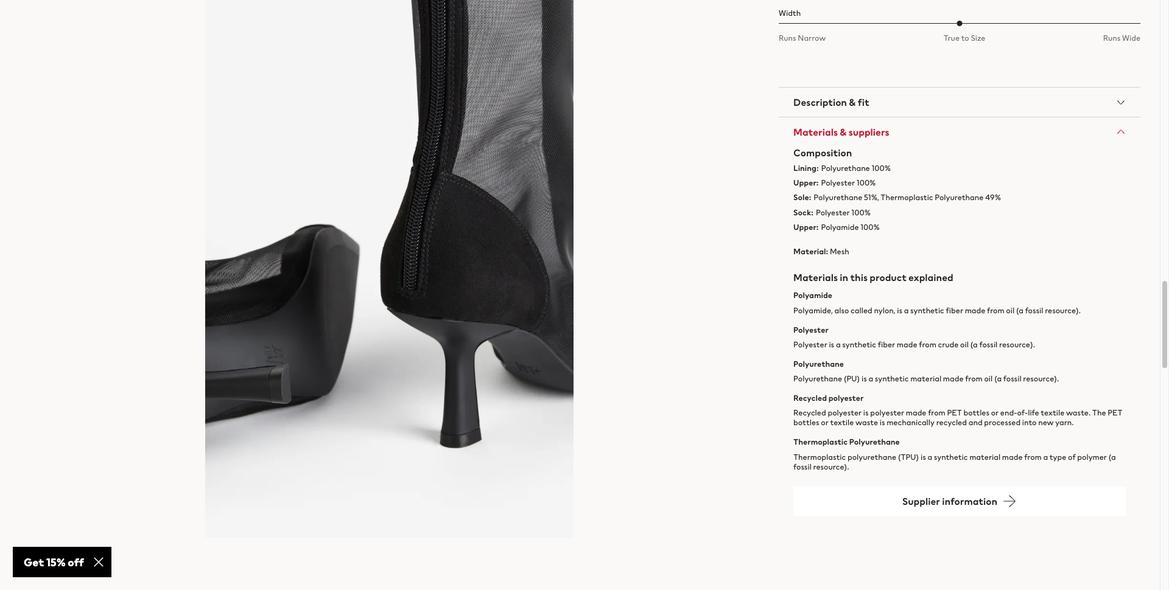 Task type: describe. For each thing, give the bounding box(es) containing it.
polyurethane down 'composition'
[[821, 163, 870, 174]]

sock:
[[793, 207, 814, 218]]

from inside thermoplastic polyurethane thermoplastic polyurethane (tpu) is a synthetic material made from a type of polymer (a fossil resource).
[[1024, 452, 1042, 463]]

polyamide polyamide, also called nylon, is a synthetic fiber made from oil (a fossil resource).
[[793, 290, 1081, 316]]

0 horizontal spatial bottles
[[793, 417, 819, 429]]

synthetic inside polyamide polyamide, also called nylon, is a synthetic fiber made from oil (a fossil resource).
[[910, 305, 944, 316]]

(a inside thermoplastic polyurethane thermoplastic polyurethane (tpu) is a synthetic material made from a type of polymer (a fossil resource).
[[1109, 452, 1116, 463]]

recycled
[[936, 417, 967, 429]]

waste.
[[1066, 408, 1091, 419]]

made inside polyester polyester is a synthetic fiber made from crude oil (a fossil resource).
[[897, 339, 917, 351]]

true
[[944, 32, 960, 44]]

from inside polyester polyester is a synthetic fiber made from crude oil (a fossil resource).
[[919, 339, 936, 351]]

1 horizontal spatial or
[[991, 408, 999, 419]]

resource). inside polyurethane polyurethane (pu) is a synthetic material made from oil (a fossil resource).
[[1023, 373, 1059, 385]]

& for description
[[849, 95, 856, 110]]

the
[[1092, 408, 1106, 419]]

1 horizontal spatial bottles
[[964, 408, 990, 419]]

lining:
[[793, 163, 819, 174]]

from inside polyurethane polyurethane (pu) is a synthetic material made from oil (a fossil resource).
[[965, 373, 983, 385]]

also
[[835, 305, 849, 316]]

a right (tpu)
[[928, 452, 932, 463]]

polyurethane left 49%
[[935, 192, 984, 204]]

polyamide inside polyamide polyamide, also called nylon, is a synthetic fiber made from oil (a fossil resource).
[[793, 290, 832, 302]]

recycled polyester recycled polyester is polyester made from pet bottles or end-of-life textile waste. the pet bottles or textile waste is mechanically recycled and processed into new yarn.
[[793, 393, 1123, 429]]

(a inside polyamide polyamide, also called nylon, is a synthetic fiber made from oil (a fossil resource).
[[1016, 305, 1024, 316]]

size
[[971, 32, 986, 44]]

new
[[1038, 417, 1054, 429]]

sole:
[[793, 192, 811, 204]]

1 pet from the left
[[947, 408, 962, 419]]

materials & suppliers
[[793, 125, 890, 139]]

is up polyurethane at bottom
[[863, 408, 869, 419]]

materials & suppliers button
[[779, 118, 1141, 147]]

polyurethane left 51%,
[[814, 192, 862, 204]]

resource). inside polyester polyester is a synthetic fiber made from crude oil (a fossil resource).
[[999, 339, 1035, 351]]

polyamide,
[[793, 305, 833, 316]]

product
[[870, 271, 907, 285]]

runs wide
[[1103, 32, 1141, 44]]

a inside polyurethane polyurethane (pu) is a synthetic material made from oil (a fossil resource).
[[869, 373, 873, 385]]

fit
[[858, 95, 869, 110]]

description & fit
[[793, 95, 869, 110]]

runs narrow
[[779, 32, 826, 44]]

in
[[840, 271, 848, 285]]

2 upper: from the top
[[793, 222, 819, 233]]

(tpu)
[[898, 452, 919, 463]]

yarn.
[[1055, 417, 1074, 429]]

runs for runs narrow
[[779, 32, 796, 44]]

this
[[850, 271, 868, 285]]

mesh
[[830, 246, 849, 258]]

made inside polyurethane polyurethane (pu) is a synthetic material made from oil (a fossil resource).
[[943, 373, 964, 385]]

polyurethane
[[848, 452, 896, 463]]

materials for materials in this product explained
[[793, 271, 838, 285]]

fossil inside polyurethane polyurethane (pu) is a synthetic material made from oil (a fossil resource).
[[1003, 373, 1022, 385]]

fossil inside polyamide polyamide, also called nylon, is a synthetic fiber made from oil (a fossil resource).
[[1025, 305, 1043, 316]]

oil for crude
[[960, 339, 969, 351]]

(a inside polyester polyester is a synthetic fiber made from crude oil (a fossil resource).
[[970, 339, 978, 351]]

materials for materials & suppliers
[[793, 125, 838, 139]]

description
[[793, 95, 847, 110]]

1 upper: from the top
[[793, 177, 819, 189]]

type
[[1050, 452, 1066, 463]]

material inside polyurethane polyurethane (pu) is a synthetic material made from oil (a fossil resource).
[[911, 373, 942, 385]]

polyurethane left (pu)
[[793, 373, 842, 385]]

narrow
[[798, 32, 826, 44]]



Task type: vqa. For each thing, say whether or not it's contained in the screenshot.


Task type: locate. For each thing, give the bounding box(es) containing it.
into
[[1022, 417, 1037, 429]]

(a
[[1016, 305, 1024, 316], [970, 339, 978, 351], [994, 373, 1002, 385], [1109, 452, 1116, 463]]

1 horizontal spatial oil
[[984, 373, 993, 385]]

or left waste
[[821, 417, 829, 429]]

polyester
[[829, 393, 864, 404], [828, 408, 862, 419], [870, 408, 904, 419]]

0 vertical spatial &
[[849, 95, 856, 110]]

runs
[[779, 32, 796, 44], [1103, 32, 1121, 44]]

oil
[[1006, 305, 1015, 316], [960, 339, 969, 351], [984, 373, 993, 385]]

1 vertical spatial &
[[840, 125, 847, 139]]

wide
[[1122, 32, 1141, 44]]

1 recycled from the top
[[793, 393, 827, 404]]

thermoplastic right 51%,
[[881, 192, 933, 204]]

is inside polyurethane polyurethane (pu) is a synthetic material made from oil (a fossil resource).
[[862, 373, 867, 385]]

a left the type
[[1043, 452, 1048, 463]]

0 horizontal spatial runs
[[779, 32, 796, 44]]

fiber up crude
[[946, 305, 963, 316]]

synthetic down recycled
[[934, 452, 968, 463]]

materials in this product explained
[[793, 271, 953, 285]]

from inside recycled polyester recycled polyester is polyester made from pet bottles or end-of-life textile waste. the pet bottles or textile waste is mechanically recycled and processed into new yarn.
[[928, 408, 946, 419]]

& inside dropdown button
[[849, 95, 856, 110]]

polyurethane up polyurethane at bottom
[[849, 437, 900, 448]]

mechanically
[[887, 417, 935, 429]]

called
[[851, 305, 873, 316]]

mesh sock boots - black - ladies | h&m us 7 image
[[205, 0, 574, 538]]

is right (tpu)
[[921, 452, 926, 463]]

supplier
[[902, 494, 940, 509]]

thermoplastic left polyurethane at bottom
[[793, 452, 846, 463]]

& left suppliers
[[840, 125, 847, 139]]

polyester
[[821, 177, 855, 189], [816, 207, 850, 218], [793, 324, 829, 336], [793, 339, 827, 351]]

pet
[[947, 408, 962, 419], [1108, 408, 1123, 419]]

width meter
[[957, 21, 962, 26]]

oil inside polyamide polyamide, also called nylon, is a synthetic fiber made from oil (a fossil resource).
[[1006, 305, 1015, 316]]

1 horizontal spatial runs
[[1103, 32, 1121, 44]]

100%
[[872, 163, 891, 174], [857, 177, 876, 189], [851, 207, 871, 218], [861, 222, 880, 233]]

synthetic right (pu)
[[875, 373, 909, 385]]

made
[[965, 305, 985, 316], [897, 339, 917, 351], [943, 373, 964, 385], [906, 408, 926, 419], [1002, 452, 1023, 463]]

resource). inside polyamide polyamide, also called nylon, is a synthetic fiber made from oil (a fossil resource).
[[1045, 305, 1081, 316]]

suppliers
[[849, 125, 890, 139]]

0 horizontal spatial or
[[821, 417, 829, 429]]

composition lining: polyurethane 100% upper: polyester 100% sole: polyurethane 51%, thermoplastic polyurethane 49% sock: polyester 100% upper: polyamide 100%
[[793, 146, 1001, 233]]

& for materials
[[840, 125, 847, 139]]

textile
[[1041, 408, 1065, 419], [830, 417, 854, 429]]

processed
[[984, 417, 1021, 429]]

is
[[897, 305, 902, 316], [829, 339, 834, 351], [862, 373, 867, 385], [863, 408, 869, 419], [880, 417, 885, 429], [921, 452, 926, 463]]

textile left waste
[[830, 417, 854, 429]]

2 pet from the left
[[1108, 408, 1123, 419]]

1 horizontal spatial pet
[[1108, 408, 1123, 419]]

1 runs from the left
[[779, 32, 796, 44]]

materials
[[793, 125, 838, 139], [793, 271, 838, 285]]

is right nylon,
[[897, 305, 902, 316]]

(pu)
[[844, 373, 860, 385]]

is right waste
[[880, 417, 885, 429]]

material:
[[793, 246, 828, 258]]

&
[[849, 95, 856, 110], [840, 125, 847, 139]]

is right (pu)
[[862, 373, 867, 385]]

polyamide up polyamide,
[[793, 290, 832, 302]]

from inside polyamide polyamide, also called nylon, is a synthetic fiber made from oil (a fossil resource).
[[987, 305, 1005, 316]]

to
[[961, 32, 969, 44]]

fiber inside polyamide polyamide, also called nylon, is a synthetic fiber made from oil (a fossil resource).
[[946, 305, 963, 316]]

0 horizontal spatial pet
[[947, 408, 962, 419]]

fossil inside polyester polyester is a synthetic fiber made from crude oil (a fossil resource).
[[979, 339, 998, 351]]

materials down material:
[[793, 271, 838, 285]]

0 vertical spatial upper:
[[793, 177, 819, 189]]

thermoplastic up polyurethane at bottom
[[793, 437, 848, 448]]

fiber down nylon,
[[878, 339, 895, 351]]

0 vertical spatial material
[[911, 373, 942, 385]]

polyamide up mesh
[[821, 222, 859, 233]]

material inside thermoplastic polyurethane thermoplastic polyurethane (tpu) is a synthetic material made from a type of polymer (a fossil resource).
[[970, 452, 1001, 463]]

recycled
[[793, 393, 827, 404], [793, 408, 826, 419]]

bottles left end-
[[964, 408, 990, 419]]

made inside recycled polyester recycled polyester is polyester made from pet bottles or end-of-life textile waste. the pet bottles or textile waste is mechanically recycled and processed into new yarn.
[[906, 408, 926, 419]]

a inside polyamide polyamide, also called nylon, is a synthetic fiber made from oil (a fossil resource).
[[904, 305, 909, 316]]

2 runs from the left
[[1103, 32, 1121, 44]]

0 horizontal spatial fiber
[[878, 339, 895, 351]]

polyamide inside composition lining: polyurethane 100% upper: polyester 100% sole: polyurethane 51%, thermoplastic polyurethane 49% sock: polyester 100% upper: polyamide 100%
[[821, 222, 859, 233]]

resource).
[[1045, 305, 1081, 316], [999, 339, 1035, 351], [1023, 373, 1059, 385], [813, 461, 849, 473]]

2 horizontal spatial oil
[[1006, 305, 1015, 316]]

1 vertical spatial fiber
[[878, 339, 895, 351]]

a down the also
[[836, 339, 841, 351]]

synthetic inside thermoplastic polyurethane thermoplastic polyurethane (tpu) is a synthetic material made from a type of polymer (a fossil resource).
[[934, 452, 968, 463]]

0 vertical spatial polyamide
[[821, 222, 859, 233]]

made inside thermoplastic polyurethane thermoplastic polyurethane (tpu) is a synthetic material made from a type of polymer (a fossil resource).
[[1002, 452, 1023, 463]]

1 horizontal spatial &
[[849, 95, 856, 110]]

material: mesh
[[793, 246, 849, 258]]

upper: down the lining:
[[793, 177, 819, 189]]

material
[[911, 373, 942, 385], [970, 452, 1001, 463]]

oil inside polyurethane polyurethane (pu) is a synthetic material made from oil (a fossil resource).
[[984, 373, 993, 385]]

supplier information button
[[793, 487, 1126, 516]]

is down polyamide,
[[829, 339, 834, 351]]

0 horizontal spatial oil
[[960, 339, 969, 351]]

end-
[[1000, 408, 1017, 419]]

materials up 'composition'
[[793, 125, 838, 139]]

supplier information
[[902, 494, 998, 509]]

& left the fit
[[849, 95, 856, 110]]

49%
[[985, 192, 1001, 204]]

51%,
[[864, 192, 879, 204]]

a
[[904, 305, 909, 316], [836, 339, 841, 351], [869, 373, 873, 385], [928, 452, 932, 463], [1043, 452, 1048, 463]]

1 vertical spatial upper:
[[793, 222, 819, 233]]

fossil inside thermoplastic polyurethane thermoplastic polyurethane (tpu) is a synthetic material made from a type of polymer (a fossil resource).
[[793, 461, 812, 473]]

or left end-
[[991, 408, 999, 419]]

2 recycled from the top
[[793, 408, 826, 419]]

composition
[[793, 146, 852, 160]]

a right nylon,
[[904, 305, 909, 316]]

a right (pu)
[[869, 373, 873, 385]]

runs left narrow
[[779, 32, 796, 44]]

true to size
[[944, 32, 986, 44]]

0 vertical spatial recycled
[[793, 393, 827, 404]]

0 vertical spatial oil
[[1006, 305, 1015, 316]]

1 vertical spatial thermoplastic
[[793, 437, 848, 448]]

polyamide
[[821, 222, 859, 233], [793, 290, 832, 302]]

thermoplastic inside composition lining: polyurethane 100% upper: polyester 100% sole: polyurethane 51%, thermoplastic polyurethane 49% sock: polyester 100% upper: polyamide 100%
[[881, 192, 933, 204]]

bottles left waste
[[793, 417, 819, 429]]

life
[[1028, 408, 1039, 419]]

upper: down sock:
[[793, 222, 819, 233]]

0 horizontal spatial &
[[840, 125, 847, 139]]

thermoplastic polyurethane thermoplastic polyurethane (tpu) is a synthetic material made from a type of polymer (a fossil resource).
[[793, 437, 1116, 473]]

polyurethane
[[821, 163, 870, 174], [814, 192, 862, 204], [935, 192, 984, 204], [793, 359, 844, 370], [793, 373, 842, 385], [849, 437, 900, 448]]

or
[[991, 408, 999, 419], [821, 417, 829, 429]]

1 vertical spatial polyamide
[[793, 290, 832, 302]]

synthetic up polyester polyester is a synthetic fiber made from crude oil (a fossil resource).
[[910, 305, 944, 316]]

bottles
[[964, 408, 990, 419], [793, 417, 819, 429]]

1 vertical spatial materials
[[793, 271, 838, 285]]

fiber
[[946, 305, 963, 316], [878, 339, 895, 351]]

fossil
[[1025, 305, 1043, 316], [979, 339, 998, 351], [1003, 373, 1022, 385], [793, 461, 812, 473]]

& inside dropdown button
[[840, 125, 847, 139]]

polyurethane up (pu)
[[793, 359, 844, 370]]

2 materials from the top
[[793, 271, 838, 285]]

polyurethane polyurethane (pu) is a synthetic material made from oil (a fossil resource).
[[793, 359, 1059, 385]]

of-
[[1017, 408, 1028, 419]]

explained
[[909, 271, 953, 285]]

1 horizontal spatial textile
[[1041, 408, 1065, 419]]

crude
[[938, 339, 959, 351]]

runs for runs wide
[[1103, 32, 1121, 44]]

from
[[987, 305, 1005, 316], [919, 339, 936, 351], [965, 373, 983, 385], [928, 408, 946, 419], [1024, 452, 1042, 463]]

polyurethane inside thermoplastic polyurethane thermoplastic polyurethane (tpu) is a synthetic material made from a type of polymer (a fossil resource).
[[849, 437, 900, 448]]

upper:
[[793, 177, 819, 189], [793, 222, 819, 233]]

pet right the
[[1108, 408, 1123, 419]]

material down crude
[[911, 373, 942, 385]]

0 vertical spatial fiber
[[946, 305, 963, 316]]

textile right life
[[1041, 408, 1065, 419]]

polyester polyester is a synthetic fiber made from crude oil (a fossil resource).
[[793, 324, 1035, 351]]

1 vertical spatial oil
[[960, 339, 969, 351]]

synthetic inside polyurethane polyurethane (pu) is a synthetic material made from oil (a fossil resource).
[[875, 373, 909, 385]]

2 vertical spatial thermoplastic
[[793, 452, 846, 463]]

description & fit button
[[779, 88, 1141, 117]]

and
[[969, 417, 983, 429]]

material down and
[[970, 452, 1001, 463]]

2 vertical spatial oil
[[984, 373, 993, 385]]

waste
[[856, 417, 878, 429]]

oil for from
[[984, 373, 993, 385]]

made inside polyamide polyamide, also called nylon, is a synthetic fiber made from oil (a fossil resource).
[[965, 305, 985, 316]]

0 vertical spatial materials
[[793, 125, 838, 139]]

information
[[942, 494, 998, 509]]

1 horizontal spatial fiber
[[946, 305, 963, 316]]

1 vertical spatial recycled
[[793, 408, 826, 419]]

materials inside dropdown button
[[793, 125, 838, 139]]

fiber inside polyester polyester is a synthetic fiber made from crude oil (a fossil resource).
[[878, 339, 895, 351]]

resource). inside thermoplastic polyurethane thermoplastic polyurethane (tpu) is a synthetic material made from a type of polymer (a fossil resource).
[[813, 461, 849, 473]]

a inside polyester polyester is a synthetic fiber made from crude oil (a fossil resource).
[[836, 339, 841, 351]]

pet left and
[[947, 408, 962, 419]]

synthetic
[[910, 305, 944, 316], [842, 339, 876, 351], [875, 373, 909, 385], [934, 452, 968, 463]]

nylon,
[[874, 305, 895, 316]]

1 vertical spatial material
[[970, 452, 1001, 463]]

runs left wide on the top
[[1103, 32, 1121, 44]]

1 materials from the top
[[793, 125, 838, 139]]

1 horizontal spatial material
[[970, 452, 1001, 463]]

is inside thermoplastic polyurethane thermoplastic polyurethane (tpu) is a synthetic material made from a type of polymer (a fossil resource).
[[921, 452, 926, 463]]

is inside polyamide polyamide, also called nylon, is a synthetic fiber made from oil (a fossil resource).
[[897, 305, 902, 316]]

width
[[779, 7, 801, 19]]

0 horizontal spatial material
[[911, 373, 942, 385]]

synthetic inside polyester polyester is a synthetic fiber made from crude oil (a fossil resource).
[[842, 339, 876, 351]]

polymer
[[1077, 452, 1107, 463]]

of
[[1068, 452, 1076, 463]]

0 horizontal spatial textile
[[830, 417, 854, 429]]

synthetic down called
[[842, 339, 876, 351]]

0 vertical spatial thermoplastic
[[881, 192, 933, 204]]

thermoplastic
[[881, 192, 933, 204], [793, 437, 848, 448], [793, 452, 846, 463]]

(a inside polyurethane polyurethane (pu) is a synthetic material made from oil (a fossil resource).
[[994, 373, 1002, 385]]

oil inside polyester polyester is a synthetic fiber made from crude oil (a fossil resource).
[[960, 339, 969, 351]]

is inside polyester polyester is a synthetic fiber made from crude oil (a fossil resource).
[[829, 339, 834, 351]]



